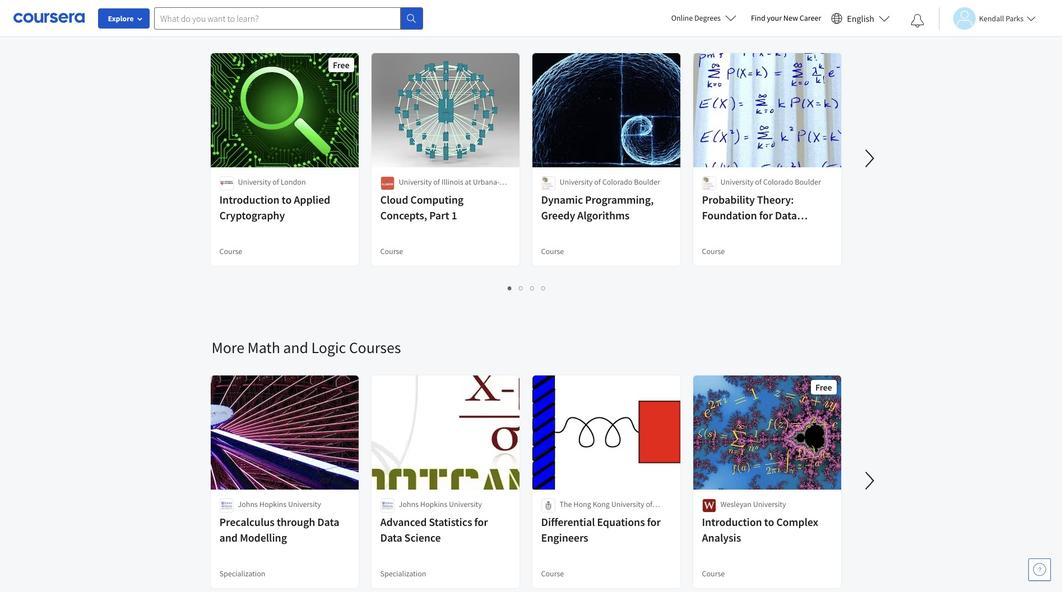 Task type: locate. For each thing, give the bounding box(es) containing it.
1 vertical spatial 1
[[508, 283, 512, 294]]

2 next slide image from the top
[[856, 468, 883, 495]]

more math and logic courses
[[212, 338, 401, 358]]

1 horizontal spatial introduction
[[702, 516, 762, 530]]

university up champaign on the top
[[399, 177, 432, 187]]

1 vertical spatial introduction
[[702, 516, 762, 530]]

course down greedy
[[541, 247, 564, 257]]

None search field
[[154, 7, 423, 29]]

1 horizontal spatial boulder
[[795, 177, 821, 187]]

0 horizontal spatial 1
[[451, 208, 457, 222]]

0 horizontal spatial johns
[[238, 500, 258, 510]]

1 vertical spatial next slide image
[[856, 468, 883, 495]]

advanced
[[380, 516, 427, 530]]

2 horizontal spatial and
[[586, 511, 599, 521]]

university up technology
[[611, 500, 644, 510]]

science inside probability theory: foundation for data science
[[702, 224, 738, 238]]

2 vertical spatial data
[[380, 531, 402, 545]]

the
[[560, 500, 572, 510]]

for inside advanced statistics for data science
[[474, 516, 488, 530]]

next slide image
[[856, 145, 883, 172], [856, 468, 883, 495]]

1 horizontal spatial for
[[647, 516, 661, 530]]

for down theory:
[[759, 208, 773, 222]]

more math and logic courses carousel element
[[206, 304, 1062, 593]]

0 vertical spatial science
[[702, 224, 738, 238]]

colorado
[[602, 177, 632, 187], [763, 177, 793, 187]]

next slide image for more math and logic courses
[[856, 468, 883, 495]]

and down kong
[[586, 511, 599, 521]]

1 vertical spatial data
[[317, 516, 339, 530]]

data
[[775, 208, 797, 222], [317, 516, 339, 530], [380, 531, 402, 545]]

1 horizontal spatial 1
[[508, 283, 512, 294]]

1 vertical spatial algorithms
[[577, 208, 630, 222]]

university of london
[[238, 177, 306, 187]]

0 vertical spatial and
[[283, 338, 308, 358]]

0 horizontal spatial science
[[404, 531, 441, 545]]

cloud computing concepts, part 1
[[380, 193, 464, 222]]

your
[[335, 15, 365, 35]]

1 button
[[504, 282, 516, 295]]

find your new career link
[[745, 11, 827, 25]]

of
[[273, 177, 279, 187], [433, 177, 440, 187], [594, 177, 601, 187], [755, 177, 762, 187], [646, 500, 652, 510]]

johns up "advanced" in the left bottom of the page
[[399, 500, 419, 510]]

algorithms to take your programming to the next level carousel element
[[206, 0, 1062, 304]]

introduction inside introduction to complex analysis
[[702, 516, 762, 530]]

university up through
[[288, 500, 321, 510]]

to down wesleyan university
[[764, 516, 774, 530]]

1 horizontal spatial science
[[560, 511, 585, 521]]

1 vertical spatial and
[[586, 511, 599, 521]]

for right statistics on the left bottom
[[474, 516, 488, 530]]

specialization down "advanced" in the left bottom of the page
[[380, 569, 426, 580]]

university of colorado boulder for programming,
[[560, 177, 660, 187]]

hopkins for through
[[259, 500, 286, 510]]

course for introduction to complex analysis
[[702, 569, 725, 580]]

at
[[465, 177, 471, 187]]

0 vertical spatial data
[[775, 208, 797, 222]]

johns hopkins university image
[[380, 499, 394, 513]]

0 horizontal spatial free
[[333, 59, 349, 71]]

list inside algorithms to take your programming to the next level carousel element
[[212, 282, 842, 295]]

precalculus through data and modelling
[[219, 516, 339, 545]]

johns
[[238, 500, 258, 510], [399, 500, 419, 510]]

concepts,
[[380, 208, 427, 222]]

kendall parks
[[979, 13, 1024, 23]]

0 vertical spatial next slide image
[[856, 145, 883, 172]]

list
[[212, 282, 842, 295]]

algorithms
[[212, 15, 282, 35], [577, 208, 630, 222]]

to inside introduction to applied cryptography
[[282, 193, 292, 207]]

1 hopkins from the left
[[259, 500, 286, 510]]

to left the
[[460, 15, 473, 35]]

boulder
[[634, 177, 660, 187], [795, 177, 821, 187]]

johns hopkins university up through
[[238, 500, 321, 510]]

data inside advanced statistics for data science
[[380, 531, 402, 545]]

course for probability theory: foundation for data science
[[702, 247, 725, 257]]

and down precalculus
[[219, 531, 238, 545]]

foundation
[[702, 208, 757, 222]]

0 vertical spatial free
[[333, 59, 349, 71]]

0 vertical spatial introduction
[[219, 193, 279, 207]]

3 button
[[527, 282, 538, 295]]

1 university of colorado boulder image from the left
[[541, 177, 555, 191]]

to down london
[[282, 193, 292, 207]]

free
[[333, 59, 349, 71], [815, 382, 832, 393]]

and inside precalculus through data and modelling
[[219, 531, 238, 545]]

course down concepts,
[[380, 247, 403, 257]]

for for advanced statistics for data science
[[474, 516, 488, 530]]

4 button
[[538, 282, 549, 295]]

data down theory:
[[775, 208, 797, 222]]

course for introduction to applied cryptography
[[219, 247, 242, 257]]

wesleyan university image
[[702, 499, 716, 513]]

2 horizontal spatial data
[[775, 208, 797, 222]]

of right kong
[[646, 500, 652, 510]]

introduction inside introduction to applied cryptography
[[219, 193, 279, 207]]

1 horizontal spatial johns
[[399, 500, 419, 510]]

degrees
[[694, 13, 721, 23]]

more
[[212, 338, 244, 358]]

0 horizontal spatial and
[[219, 531, 238, 545]]

johns hopkins university up statistics on the left bottom
[[399, 500, 482, 510]]

0 horizontal spatial colorado
[[602, 177, 632, 187]]

introduction up cryptography
[[219, 193, 279, 207]]

of left illinois
[[433, 177, 440, 187]]

introduction for analysis
[[702, 516, 762, 530]]

introduction to applied cryptography
[[219, 193, 330, 222]]

next slide image for algorithms to take your programming to the next level
[[856, 145, 883, 172]]

kendall
[[979, 13, 1004, 23]]

of up dynamic programming, greedy algorithms
[[594, 177, 601, 187]]

course
[[219, 247, 242, 257], [380, 247, 403, 257], [541, 247, 564, 257], [702, 247, 725, 257], [541, 569, 564, 580], [702, 569, 725, 580]]

to for introduction to complex analysis
[[764, 516, 774, 530]]

probability
[[702, 193, 755, 207]]

english button
[[827, 0, 894, 36]]

introduction down the wesleyan
[[702, 516, 762, 530]]

for right "equations"
[[647, 516, 661, 530]]

university of colorado boulder up theory:
[[720, 177, 821, 187]]

0 vertical spatial algorithms
[[212, 15, 282, 35]]

colorado up theory:
[[763, 177, 793, 187]]

0 horizontal spatial algorithms
[[212, 15, 282, 35]]

and inside the hong kong university of science and technology
[[586, 511, 599, 521]]

1 horizontal spatial hopkins
[[420, 500, 447, 510]]

0 horizontal spatial data
[[317, 516, 339, 530]]

2 hopkins from the left
[[420, 500, 447, 510]]

urbana-
[[473, 177, 500, 187]]

data down "advanced" in the left bottom of the page
[[380, 531, 402, 545]]

university of colorado boulder image for probability theory: foundation for data science
[[702, 177, 716, 191]]

johns up precalculus
[[238, 500, 258, 510]]

london
[[281, 177, 306, 187]]

science down "advanced" in the left bottom of the page
[[404, 531, 441, 545]]

0 horizontal spatial boulder
[[634, 177, 660, 187]]

1 horizontal spatial university of colorado boulder image
[[702, 177, 716, 191]]

dynamic programming, greedy algorithms
[[541, 193, 654, 222]]

science down foundation
[[702, 224, 738, 238]]

1 university of colorado boulder from the left
[[560, 177, 660, 187]]

course down cryptography
[[219, 247, 242, 257]]

1
[[451, 208, 457, 222], [508, 283, 512, 294]]

to for introduction to applied cryptography
[[282, 193, 292, 207]]

1 right part
[[451, 208, 457, 222]]

and right math
[[283, 338, 308, 358]]

1 johns from the left
[[238, 500, 258, 510]]

1 horizontal spatial johns hopkins university
[[399, 500, 482, 510]]

to
[[286, 15, 299, 35], [460, 15, 473, 35], [282, 193, 292, 207], [764, 516, 774, 530]]

online degrees button
[[662, 6, 745, 30]]

colorado up the programming, on the right top
[[602, 177, 632, 187]]

1 vertical spatial science
[[560, 511, 585, 521]]

course down the engineers
[[541, 569, 564, 580]]

online degrees
[[671, 13, 721, 23]]

2 horizontal spatial for
[[759, 208, 773, 222]]

2 university of colorado boulder image from the left
[[702, 177, 716, 191]]

science inside advanced statistics for data science
[[404, 531, 441, 545]]

2 johns from the left
[[399, 500, 419, 510]]

science inside the hong kong university of science and technology
[[560, 511, 585, 521]]

boulder for probability theory: foundation for data science
[[795, 177, 821, 187]]

0 horizontal spatial for
[[474, 516, 488, 530]]

university up statistics on the left bottom
[[449, 500, 482, 510]]

johns hopkins university
[[238, 500, 321, 510], [399, 500, 482, 510]]

wesleyan university
[[720, 500, 786, 510]]

1 horizontal spatial colorado
[[763, 177, 793, 187]]

1 colorado from the left
[[602, 177, 632, 187]]

explore button
[[98, 8, 150, 29]]

2 vertical spatial and
[[219, 531, 238, 545]]

free inside algorithms to take your programming to the next level carousel element
[[333, 59, 349, 71]]

advanced statistics for data science
[[380, 516, 488, 545]]

1 next slide image from the top
[[856, 145, 883, 172]]

science for probability theory: foundation for data science
[[702, 224, 738, 238]]

of up theory:
[[755, 177, 762, 187]]

hong
[[574, 500, 591, 510]]

1 horizontal spatial university of colorado boulder
[[720, 177, 821, 187]]

free inside more math and logic courses carousel element
[[815, 382, 832, 393]]

university of colorado boulder
[[560, 177, 660, 187], [720, 177, 821, 187]]

of left london
[[273, 177, 279, 187]]

for inside differential equations for engineers
[[647, 516, 661, 530]]

4
[[541, 283, 546, 294]]

2 specialization from the left
[[380, 569, 426, 580]]

hopkins up precalculus through data and modelling
[[259, 500, 286, 510]]

1 horizontal spatial algorithms
[[577, 208, 630, 222]]

take
[[302, 15, 332, 35]]

specialization down modelling
[[219, 569, 265, 580]]

university of colorado boulder image up probability
[[702, 177, 716, 191]]

for
[[759, 208, 773, 222], [474, 516, 488, 530], [647, 516, 661, 530]]

0 horizontal spatial specialization
[[219, 569, 265, 580]]

show notifications image
[[911, 14, 924, 27]]

data right through
[[317, 516, 339, 530]]

course down foundation
[[702, 247, 725, 257]]

2 vertical spatial science
[[404, 531, 441, 545]]

university right university of london icon
[[238, 177, 271, 187]]

equations
[[597, 516, 645, 530]]

university inside the hong kong university of science and technology
[[611, 500, 644, 510]]

1 johns hopkins university from the left
[[238, 500, 321, 510]]

course down analysis
[[702, 569, 725, 580]]

hopkins for statistics
[[420, 500, 447, 510]]

johns hopkins university for statistics
[[399, 500, 482, 510]]

university inside university of illinois at urbana- champaign
[[399, 177, 432, 187]]

university of colorado boulder up the programming, on the right top
[[560, 177, 660, 187]]

university of colorado boulder image
[[541, 177, 555, 191], [702, 177, 716, 191]]

specialization
[[219, 569, 265, 580], [380, 569, 426, 580]]

0 horizontal spatial johns hopkins university
[[238, 500, 321, 510]]

2 university of colorado boulder from the left
[[720, 177, 821, 187]]

0 horizontal spatial hopkins
[[259, 500, 286, 510]]

1 horizontal spatial data
[[380, 531, 402, 545]]

course for cloud computing concepts, part 1
[[380, 247, 403, 257]]

1 vertical spatial free
[[815, 382, 832, 393]]

to left take
[[286, 15, 299, 35]]

list containing 1
[[212, 282, 842, 295]]

theory:
[[757, 193, 794, 207]]

wesleyan
[[720, 500, 751, 510]]

the
[[477, 15, 498, 35]]

introduction
[[219, 193, 279, 207], [702, 516, 762, 530]]

analysis
[[702, 531, 741, 545]]

hopkins up statistics on the left bottom
[[420, 500, 447, 510]]

to inside introduction to complex analysis
[[764, 516, 774, 530]]

modelling
[[240, 531, 287, 545]]

0 horizontal spatial university of colorado boulder image
[[541, 177, 555, 191]]

data inside probability theory: foundation for data science
[[775, 208, 797, 222]]

of inside university of illinois at urbana- champaign
[[433, 177, 440, 187]]

career
[[800, 13, 821, 23]]

programming
[[368, 15, 457, 35]]

0 vertical spatial 1
[[451, 208, 457, 222]]

university of colorado boulder image up the dynamic
[[541, 177, 555, 191]]

1 left 2 button
[[508, 283, 512, 294]]

university
[[238, 177, 271, 187], [399, 177, 432, 187], [560, 177, 593, 187], [720, 177, 753, 187], [288, 500, 321, 510], [449, 500, 482, 510], [611, 500, 644, 510], [753, 500, 786, 510]]

hopkins
[[259, 500, 286, 510], [420, 500, 447, 510]]

0 horizontal spatial introduction
[[219, 193, 279, 207]]

1 specialization from the left
[[219, 569, 265, 580]]

2 colorado from the left
[[763, 177, 793, 187]]

2 johns hopkins university from the left
[[399, 500, 482, 510]]

science down "the"
[[560, 511, 585, 521]]

2 horizontal spatial science
[[702, 224, 738, 238]]

2 boulder from the left
[[795, 177, 821, 187]]

champaign
[[399, 188, 436, 198]]

1 horizontal spatial free
[[815, 382, 832, 393]]

science
[[702, 224, 738, 238], [560, 511, 585, 521], [404, 531, 441, 545]]

and
[[283, 338, 308, 358], [586, 511, 599, 521], [219, 531, 238, 545]]

0 horizontal spatial university of colorado boulder
[[560, 177, 660, 187]]

1 horizontal spatial specialization
[[380, 569, 426, 580]]

johns for precalculus
[[238, 500, 258, 510]]

free for complex
[[815, 382, 832, 393]]

1 boulder from the left
[[634, 177, 660, 187]]



Task type: vqa. For each thing, say whether or not it's contained in the screenshot.
market
no



Task type: describe. For each thing, give the bounding box(es) containing it.
cloud
[[380, 193, 408, 207]]

of for theory:
[[755, 177, 762, 187]]

coursera image
[[13, 9, 85, 27]]

illinois
[[441, 177, 463, 187]]

university up introduction to complex analysis
[[753, 500, 786, 510]]

greedy
[[541, 208, 575, 222]]

science for the hong kong university of science and technology
[[560, 511, 585, 521]]

applied
[[294, 193, 330, 207]]

english
[[847, 13, 874, 24]]

university of colorado boulder for theory:
[[720, 177, 821, 187]]

of inside the hong kong university of science and technology
[[646, 500, 652, 510]]

2
[[519, 283, 523, 294]]

find
[[751, 13, 765, 23]]

online
[[671, 13, 693, 23]]

explore
[[108, 13, 134, 24]]

of for programming,
[[594, 177, 601, 187]]

parks
[[1006, 13, 1024, 23]]

introduction for cryptography
[[219, 193, 279, 207]]

university of colorado boulder image for dynamic programming, greedy algorithms
[[541, 177, 555, 191]]

engineers
[[541, 531, 588, 545]]

algorithms inside dynamic programming, greedy algorithms
[[577, 208, 630, 222]]

course for differential equations for engineers
[[541, 569, 564, 580]]

help center image
[[1033, 564, 1046, 577]]

introduction to complex analysis
[[702, 516, 818, 545]]

3
[[530, 283, 535, 294]]

boulder for dynamic programming, greedy algorithms
[[634, 177, 660, 187]]

kendall parks button
[[939, 7, 1036, 29]]

find your new career
[[751, 13, 821, 23]]

johns hopkins university image
[[219, 499, 233, 513]]

of for to
[[273, 177, 279, 187]]

colorado for theory:
[[763, 177, 793, 187]]

technology
[[601, 511, 638, 521]]

probability theory: foundation for data science
[[702, 193, 797, 238]]

cryptography
[[219, 208, 285, 222]]

course for dynamic programming, greedy algorithms
[[541, 247, 564, 257]]

part
[[429, 208, 449, 222]]

precalculus
[[219, 516, 274, 530]]

the hong kong university of science and technology image
[[541, 499, 555, 513]]

johns for advanced
[[399, 500, 419, 510]]

specialization for science
[[380, 569, 426, 580]]

of for computing
[[433, 177, 440, 187]]

for for differential equations for engineers
[[647, 516, 661, 530]]

university of illinois at urbana- champaign
[[399, 177, 500, 198]]

colorado for programming,
[[602, 177, 632, 187]]

level
[[534, 15, 568, 35]]

math
[[247, 338, 280, 358]]

What do you want to learn? text field
[[154, 7, 401, 29]]

algorithms to take your programming to the next level
[[212, 15, 568, 35]]

differential equations for engineers
[[541, 516, 661, 545]]

statistics
[[429, 516, 472, 530]]

specialization for modelling
[[219, 569, 265, 580]]

new
[[783, 13, 798, 23]]

data inside precalculus through data and modelling
[[317, 516, 339, 530]]

1 inside cloud computing concepts, part 1
[[451, 208, 457, 222]]

free for applied
[[333, 59, 349, 71]]

kong
[[593, 500, 610, 510]]

johns hopkins university for through
[[238, 500, 321, 510]]

through
[[277, 516, 315, 530]]

logic
[[311, 338, 346, 358]]

your
[[767, 13, 782, 23]]

university up probability
[[720, 177, 753, 187]]

to for algorithms to take your programming to the next level
[[286, 15, 299, 35]]

1 horizontal spatial and
[[283, 338, 308, 358]]

2 button
[[516, 282, 527, 295]]

1 inside button
[[508, 283, 512, 294]]

next
[[501, 15, 531, 35]]

programming,
[[585, 193, 654, 207]]

dynamic
[[541, 193, 583, 207]]

university of illinois at urbana-champaign image
[[380, 177, 394, 191]]

complex
[[776, 516, 818, 530]]

for inside probability theory: foundation for data science
[[759, 208, 773, 222]]

differential
[[541, 516, 595, 530]]

university up the dynamic
[[560, 177, 593, 187]]

courses
[[349, 338, 401, 358]]

computing
[[410, 193, 464, 207]]

university of london image
[[219, 177, 233, 191]]

the hong kong university of science and technology
[[560, 500, 652, 521]]



